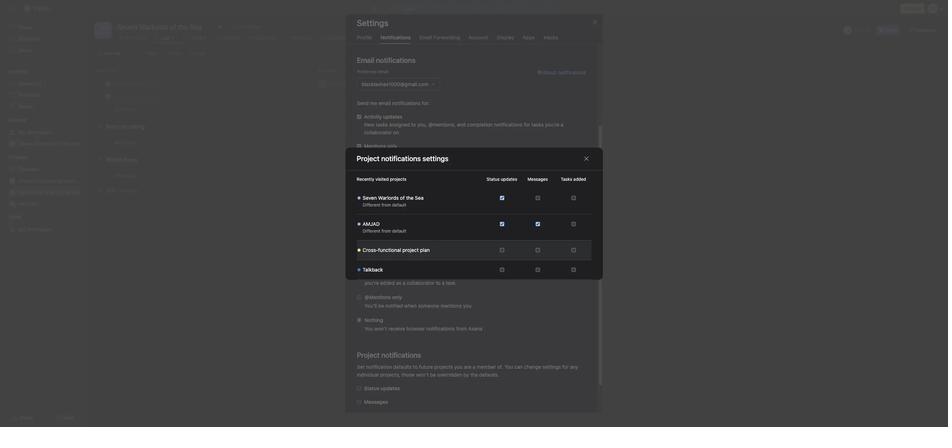 Task type: locate. For each thing, give the bounding box(es) containing it.
sea for seven warlords of the sea link inside the "starred" element
[[71, 141, 80, 147]]

1 task… from the top
[[125, 106, 139, 112]]

for inside set notification defaults to future projects you are a member of. you can change settings for any individual projects, those won't be overridden by the defaults.
[[562, 364, 569, 370]]

toggle notify about task creations checkbox for talkback
[[571, 268, 576, 272]]

1 default from the top
[[392, 202, 406, 208]]

different
[[363, 202, 380, 208], [363, 228, 380, 234]]

status right dates
[[487, 177, 500, 182]]

updates down send me email notifications for:
[[383, 114, 402, 120]]

0 horizontal spatial amjad
[[19, 201, 36, 207]]

new down mentions
[[364, 151, 374, 157]]

toggle notify about messages checkbox for cross-functional project plan
[[536, 248, 540, 252]]

team button
[[0, 214, 21, 221]]

2 completed image from the top
[[104, 92, 112, 101]]

0 vertical spatial status
[[487, 177, 500, 182]]

assigned inside activity updates new tasks assigned to you, @mentions, and completion notifications for tasks you're a collaborator on
[[389, 122, 410, 128]]

0 horizontal spatial functional
[[34, 178, 57, 184]]

row
[[86, 64, 948, 77], [94, 77, 940, 77], [86, 77, 948, 90], [86, 90, 948, 103]]

recently visited projects
[[357, 177, 407, 182]]

only up project notifications settings
[[387, 143, 397, 149]]

when inside task updates you'll be notified when there's a comment on a task you're following, you're assigned a task, or you're added as a collaborator to a task
[[404, 271, 417, 278]]

collapse task list for this section image
[[97, 124, 102, 129], [97, 157, 102, 163]]

1 vertical spatial status
[[364, 194, 379, 200]]

warlords up talkback "link"
[[34, 141, 55, 147]]

seven inside project notifications settings dialog
[[363, 195, 377, 201]]

new for new tasks assigned to you, @mentions, and completion notifications for tasks you're a collaborator on
[[364, 122, 374, 128]]

0 horizontal spatial cross-functional project plan
[[19, 178, 86, 184]]

1 completed image from the top
[[104, 79, 112, 88]]

you inside "nothing you won't receive browser notifications from asana"
[[364, 326, 373, 332]]

1 vertical spatial collapse task list for this section image
[[97, 157, 102, 163]]

1 add task… button from the top
[[114, 106, 139, 113]]

dates
[[471, 172, 484, 178]]

1 vertical spatial be
[[378, 303, 384, 309]]

collaborator down "there's"
[[407, 280, 434, 286]]

status
[[487, 177, 500, 182], [364, 194, 379, 200], [364, 386, 379, 392]]

list image
[[99, 26, 107, 35]]

task…
[[125, 106, 139, 112], [125, 139, 139, 145], [125, 173, 139, 179]]

project inside cross-functional project plan link
[[58, 178, 75, 184]]

asana
[[468, 326, 482, 332]]

3 add task… row from the top
[[86, 169, 948, 182]]

0 horizontal spatial tasks added
[[364, 413, 394, 419]]

notified for updates
[[385, 271, 403, 278]]

1 toggle notify about messages checkbox from the top
[[536, 196, 540, 200]]

2 toggle notify about task creations checkbox from the top
[[571, 222, 576, 226]]

when
[[404, 271, 417, 278], [404, 303, 417, 309]]

updates inside activity updates new tasks assigned to you, @mentions, and completion notifications for tasks you're a collaborator on
[[383, 114, 402, 120]]

1 notified from the top
[[385, 271, 403, 278]]

recently
[[357, 177, 374, 182]]

1 horizontal spatial plan
[[420, 247, 430, 253]]

0 vertical spatial add task… button
[[114, 106, 139, 113]]

0 vertical spatial be
[[378, 271, 384, 278]]

sea inside projects element
[[71, 189, 80, 195]]

tasks down summaries
[[376, 172, 388, 178]]

cross-functional project plan inside cross-functional project plan link
[[19, 178, 86, 184]]

2 vertical spatial and
[[427, 172, 435, 178]]

you inside daily summaries new tasks assigned to you and upcoming due dates
[[417, 172, 426, 178]]

1 vertical spatial my workspace
[[19, 226, 52, 233]]

Toggle notify about status updates checkbox
[[500, 248, 504, 252], [500, 268, 504, 272]]

toggle notify about status updates checkbox for amjad
[[500, 222, 504, 226]]

from
[[381, 202, 391, 208], [381, 228, 391, 234], [456, 326, 467, 332]]

3 task… from the top
[[125, 173, 139, 179]]

board
[[192, 35, 206, 41]]

my workspace down starred
[[19, 129, 52, 135]]

notifications settings
[[381, 155, 449, 163]]

inbox
[[19, 47, 31, 53]]

gantt
[[431, 35, 444, 41]]

1 vertical spatial add task…
[[114, 139, 139, 145]]

1 send from the top
[[357, 100, 369, 106]]

task… for recruiting
[[125, 139, 139, 145]]

0 vertical spatial projects
[[390, 177, 407, 182]]

status down individual
[[364, 386, 379, 392]]

add task… button
[[114, 106, 139, 113], [114, 139, 139, 146], [114, 172, 139, 180]]

1 vertical spatial talkback
[[363, 267, 383, 273]]

toggle notify about messages checkbox for amjad
[[536, 222, 540, 226]]

projects up overridden
[[434, 364, 453, 370]]

Toggle notify about messages checkbox
[[536, 222, 540, 226], [536, 268, 540, 272]]

when left someone at the left of the page
[[404, 303, 417, 309]]

2 vertical spatial new
[[364, 172, 374, 178]]

warlords for seven warlords of the sea link inside the "starred" element
[[34, 141, 55, 147]]

0 horizontal spatial for
[[524, 122, 530, 128]]

0 vertical spatial talkback
[[19, 166, 39, 172]]

notifications down mentions
[[426, 326, 455, 332]]

2 when from the top
[[404, 303, 417, 309]]

notified inside @mentions only you'll be notified when someone mentions you
[[385, 303, 403, 309]]

3 toggle notify about task creations checkbox from the top
[[571, 248, 576, 252]]

notifications inside "nothing you won't receive browser notifications from asana"
[[426, 326, 455, 332]]

0 vertical spatial you
[[417, 172, 426, 178]]

2 different from default from the top
[[363, 228, 406, 234]]

visited
[[376, 177, 389, 182]]

2 my from the top
[[19, 129, 26, 135]]

1 horizontal spatial you
[[454, 364, 463, 370]]

2 default from the top
[[392, 228, 406, 234]]

defaults.
[[479, 372, 499, 378]]

1 horizontal spatial task
[[446, 280, 456, 286]]

tyler black
[[328, 81, 350, 86]]

2 completed checkbox from the top
[[104, 92, 112, 101]]

new down activity
[[364, 122, 374, 128]]

add up task name
[[103, 51, 111, 56]]

collapse task list for this section image left world
[[97, 157, 102, 163]]

cross-functional project plan down browser notifications
[[363, 247, 430, 253]]

status updates on projects in your portfolios
[[364, 194, 466, 200]]

and inside daily summaries new tasks assigned to you and upcoming due dates
[[427, 172, 435, 178]]

starred element
[[0, 114, 86, 151]]

completed image inside assign hq locations cell
[[104, 92, 112, 101]]

seven warlords of the sea inside the "starred" element
[[19, 141, 80, 147]]

1 vertical spatial tasks added
[[364, 413, 394, 419]]

1 horizontal spatial for
[[562, 364, 569, 370]]

0 vertical spatial collapse task list for this section image
[[97, 124, 102, 129]]

and right messages,
[[469, 151, 478, 157]]

0 vertical spatial default
[[392, 202, 406, 208]]

notified inside task updates you'll be notified when there's a comment on a task you're following, you're assigned a task, or you're added as a collaborator to a task
[[385, 271, 403, 278]]

you inside @mentions only you'll be notified when someone mentions you
[[463, 303, 471, 309]]

my workspace link inside teams element
[[4, 224, 82, 235]]

when inside @mentions only you'll be notified when someone mentions you
[[404, 303, 417, 309]]

you, left @mentions,
[[417, 122, 427, 128]]

add task… button up the section
[[114, 172, 139, 180]]

1 vertical spatial you
[[504, 364, 513, 370]]

insights button
[[0, 68, 27, 75]]

1 collapse task list for this section image from the top
[[97, 124, 102, 129]]

cross- down talkback "link"
[[19, 178, 34, 184]]

toggle notify about status updates checkbox for cross-functional project plan
[[500, 248, 504, 252]]

2 vertical spatial on
[[462, 271, 468, 278]]

upcoming
[[437, 172, 460, 178]]

talkback
[[19, 166, 39, 172], [363, 267, 383, 273]]

talkback down projects at top left
[[19, 166, 39, 172]]

Completed checkbox
[[104, 79, 112, 88], [104, 92, 112, 101]]

2 task… from the top
[[125, 139, 139, 145]]

add task…
[[114, 106, 139, 112], [114, 139, 139, 145], [114, 173, 139, 179]]

email forwarding
[[419, 34, 460, 40]]

1 completed checkbox from the top
[[104, 79, 112, 88]]

different for seven warlords of the sea
[[363, 202, 380, 208]]

change
[[524, 364, 541, 370]]

tasks inside daily summaries new tasks assigned to you and upcoming due dates
[[376, 172, 388, 178]]

for left you're
[[524, 122, 530, 128]]

0 vertical spatial functional
[[34, 178, 57, 184]]

tb inside tb button
[[845, 28, 850, 33]]

1 seven warlords of the sea link from the top
[[4, 138, 82, 150]]

2 different from the top
[[363, 228, 380, 234]]

seven warlords of the sea down "visited"
[[363, 195, 423, 201]]

0 vertical spatial notified
[[385, 271, 403, 278]]

cross- inside project notifications settings dialog
[[363, 247, 378, 253]]

apps button
[[523, 34, 535, 44]]

0 horizontal spatial task
[[96, 68, 105, 73]]

timeline
[[221, 35, 241, 41]]

2 vertical spatial you
[[454, 364, 463, 370]]

or
[[578, 271, 583, 278]]

collaborator inside task updates you'll be notified when there's a comment on a task you're following, you're assigned a task, or you're added as a collaborator to a task
[[407, 280, 434, 286]]

for inside activity updates new tasks assigned to you, @mentions, and completion notifications for tasks you're a collaborator on
[[524, 122, 530, 128]]

project notifications
[[357, 351, 421, 359]]

to inside mentions only new tasks assigned to you, direct messages, and @mentions
[[411, 151, 416, 157]]

workspace inside the "starred" element
[[27, 129, 52, 135]]

projects left in
[[407, 194, 426, 200]]

tasks for activity updates new tasks assigned to you, @mentions, and completion notifications for tasks you're a collaborator on
[[376, 122, 388, 128]]

plan
[[76, 178, 86, 184], [420, 247, 430, 253]]

add task… row
[[86, 103, 948, 116], [86, 136, 948, 149], [86, 169, 948, 182]]

1 my from the top
[[19, 36, 26, 42]]

1 horizontal spatial cross-
[[363, 247, 378, 253]]

0 horizontal spatial projects
[[390, 177, 407, 182]]

my workspace link down goals link
[[4, 127, 82, 138]]

1 vertical spatial toggle notify about messages checkbox
[[536, 248, 540, 252]]

task name
[[96, 68, 117, 73]]

0 vertical spatial me
[[370, 100, 377, 106]]

insights element
[[0, 65, 86, 114]]

status updates
[[487, 177, 517, 182], [364, 386, 400, 392]]

add task… button for news
[[114, 172, 139, 180]]

task left name
[[96, 68, 105, 73]]

Recruiting top Pirates text field
[[113, 80, 166, 87]]

0 vertical spatial my
[[19, 36, 26, 42]]

my for my workspace link in the "starred" element
[[19, 129, 26, 135]]

1 vertical spatial messages
[[528, 177, 548, 182]]

collaborator up mentions
[[364, 129, 392, 136]]

different down recently in the top left of the page
[[363, 202, 380, 208]]

calendar
[[255, 35, 276, 41]]

share
[[885, 28, 897, 33]]

and left the upcoming
[[427, 172, 435, 178]]

completed image inside recruiting top pirates cell
[[104, 79, 112, 88]]

add left the section
[[106, 187, 117, 194]]

2 collapse task list for this section image from the top
[[97, 157, 102, 163]]

default up browser notifications
[[392, 228, 406, 234]]

1 vertical spatial task
[[473, 271, 483, 278]]

tasks for daily summaries new tasks assigned to you and upcoming due dates
[[376, 172, 388, 178]]

3 add task… from the top
[[114, 173, 139, 179]]

2 add task… button from the top
[[114, 139, 139, 146]]

Toggle notify about task creations checkbox
[[571, 196, 576, 200], [571, 222, 576, 226], [571, 248, 576, 252], [571, 268, 576, 272]]

0 vertical spatial amjad
[[19, 201, 36, 207]]

2 horizontal spatial you're
[[524, 271, 538, 278]]

Toggle notify about messages checkbox
[[536, 196, 540, 200], [536, 248, 540, 252]]

Assign HQ locations text field
[[113, 93, 163, 100]]

notified
[[385, 271, 403, 278], [385, 303, 403, 309]]

0 vertical spatial add task… row
[[86, 103, 948, 116]]

upgrade
[[904, 6, 921, 11]]

0 vertical spatial toggle notify about status updates checkbox
[[500, 196, 504, 200]]

send up activity
[[357, 100, 369, 106]]

when for there's
[[404, 271, 417, 278]]

1 horizontal spatial collaborator
[[407, 280, 434, 286]]

you, for direct
[[417, 151, 427, 157]]

be inside task updates you'll be notified when there's a comment on a task you're following, you're assigned a task, or you're added as a collaborator to a task
[[378, 271, 384, 278]]

completed image
[[104, 79, 112, 88], [104, 92, 112, 101]]

1 when from the top
[[404, 271, 417, 278]]

cross-functional project plan down talkback "link"
[[19, 178, 86, 184]]

1 horizontal spatial browser
[[406, 326, 425, 332]]

1 you, from the top
[[417, 122, 427, 128]]

to inside activity updates new tasks assigned to you, @mentions, and completion notifications for tasks you're a collaborator on
[[411, 122, 416, 128]]

assigned for only
[[389, 151, 410, 157]]

hacks
[[544, 34, 558, 40]]

0 vertical spatial plan
[[76, 178, 86, 184]]

to up won't
[[413, 364, 418, 370]]

task inside task updates you'll be notified when there's a comment on a task you're following, you're assigned a task, or you're added as a collaborator to a task
[[364, 263, 375, 269]]

2 my workspace link from the top
[[4, 224, 82, 235]]

0 vertical spatial only
[[387, 143, 397, 149]]

4 toggle notify about task creations checkbox from the top
[[571, 268, 576, 272]]

mentions
[[440, 303, 462, 309]]

a right are
[[473, 364, 475, 370]]

2 add task… row from the top
[[86, 136, 948, 149]]

0 vertical spatial you,
[[417, 122, 427, 128]]

1 horizontal spatial on
[[400, 194, 406, 200]]

my inside global element
[[19, 36, 26, 42]]

assigned inside daily summaries new tasks assigned to you and upcoming due dates
[[389, 172, 410, 178]]

0 vertical spatial seven warlords of the sea link
[[4, 138, 82, 150]]

overview
[[124, 35, 147, 41]]

2 send from the top
[[357, 250, 369, 256]]

task up the you'll
[[364, 263, 375, 269]]

new inside mentions only new tasks assigned to you, direct messages, and @mentions
[[364, 151, 374, 157]]

the right by
[[470, 372, 478, 378]]

from for amjad
[[381, 228, 391, 234]]

2 vertical spatial be
[[430, 372, 436, 378]]

status down recently in the top left of the page
[[364, 194, 379, 200]]

toggle notify about task creations checkbox for seven warlords of the sea
[[571, 196, 576, 200]]

updates for portfolios
[[380, 194, 399, 200]]

you, for @mentions,
[[417, 122, 427, 128]]

of left in
[[400, 195, 405, 201]]

0 vertical spatial project
[[58, 178, 75, 184]]

of inside the "starred" element
[[56, 141, 61, 147]]

3 new from the top
[[364, 172, 374, 178]]

warlords for 1st seven warlords of the sea link from the bottom
[[34, 189, 55, 195]]

default down status updates on projects in your portfolios at the top
[[392, 202, 406, 208]]

add task… button down post recruiting
[[114, 139, 139, 146]]

1 horizontal spatial tasks added
[[561, 177, 586, 182]]

email
[[378, 69, 389, 74], [378, 100, 391, 106]]

2 my workspace from the top
[[19, 226, 52, 233]]

for left any
[[562, 364, 569, 370]]

1 new from the top
[[364, 122, 374, 128]]

3 add task… button from the top
[[114, 172, 139, 180]]

0 vertical spatial my workspace
[[19, 129, 52, 135]]

None text field
[[116, 20, 204, 33]]

1 vertical spatial only
[[392, 294, 402, 300]]

of down cross-functional project plan link
[[56, 189, 61, 195]]

1 vertical spatial email
[[378, 100, 391, 106]]

0 vertical spatial you
[[364, 326, 373, 332]]

0 vertical spatial toggle notify about messages checkbox
[[536, 196, 540, 200]]

2 toggle notify about status updates checkbox from the top
[[500, 222, 504, 226]]

0 vertical spatial different from default
[[363, 202, 406, 208]]

only
[[387, 143, 397, 149], [392, 294, 402, 300]]

toggle notify about messages checkbox for seven warlords of the sea
[[536, 196, 540, 200]]

sea
[[71, 141, 80, 147], [71, 189, 80, 195], [415, 195, 423, 201]]

notifications left for…
[[398, 250, 427, 256]]

seven warlords of the sea up talkback "link"
[[19, 141, 80, 147]]

1 horizontal spatial and
[[457, 122, 465, 128]]

2 toggle notify about status updates checkbox from the top
[[500, 268, 504, 272]]

0 horizontal spatial talkback
[[19, 166, 39, 172]]

mentions
[[364, 143, 386, 149]]

close this dialog image
[[584, 156, 589, 162]]

my for 'my tasks' link
[[19, 36, 26, 42]]

row containing task name
[[86, 64, 948, 77]]

sea for 1st seven warlords of the sea link from the bottom
[[71, 189, 80, 195]]

0 horizontal spatial collaborator
[[364, 129, 392, 136]]

to inside daily summaries new tasks assigned to you and upcoming due dates
[[411, 172, 416, 178]]

browser down browser notifications
[[378, 250, 397, 256]]

0 vertical spatial my workspace link
[[4, 127, 82, 138]]

2 horizontal spatial you
[[463, 303, 471, 309]]

my down starred
[[19, 129, 26, 135]]

add section
[[106, 187, 137, 194]]

2 new from the top
[[364, 151, 374, 157]]

@mentions,
[[428, 122, 456, 128]]

0 vertical spatial for
[[524, 122, 530, 128]]

cross-functional project plan inside project notifications settings dialog
[[363, 247, 430, 253]]

from for seven warlords of the sea
[[381, 202, 391, 208]]

different from default down "visited"
[[363, 202, 406, 208]]

to inside task updates you'll be notified when there's a comment on a task you're following, you're assigned a task, or you're added as a collaborator to a task
[[436, 280, 440, 286]]

default for seven warlords of the sea
[[392, 202, 406, 208]]

2 toggle notify about messages checkbox from the top
[[536, 268, 540, 272]]

you, inside mentions only new tasks assigned to you, direct messages, and @mentions
[[417, 151, 427, 157]]

1 different from the top
[[363, 202, 380, 208]]

1 vertical spatial my workspace link
[[4, 224, 82, 235]]

0 horizontal spatial you
[[364, 326, 373, 332]]

of up talkback "link"
[[56, 141, 61, 147]]

completed checkbox for recruiting top pirates text box on the left top
[[104, 79, 112, 88]]

@mentions only you'll be notified when someone mentions you
[[364, 294, 471, 309]]

add task… row for post recruiting
[[86, 136, 948, 149]]

1 vertical spatial project
[[402, 247, 419, 253]]

notifications
[[381, 34, 411, 40]]

me for email
[[370, 100, 377, 106]]

0 horizontal spatial tb
[[320, 81, 325, 86]]

seven up "amjad" link
[[19, 189, 33, 195]]

task… down recruiting
[[125, 139, 139, 145]]

settings
[[357, 18, 389, 28]]

the inside set notification defaults to future projects you are a member of. you can change settings for any individual projects, those won't be overridden by the defaults.
[[470, 372, 478, 378]]

to down comment
[[436, 280, 440, 286]]

you down nothing
[[364, 326, 373, 332]]

new for new tasks assigned to you, direct messages, and @mentions
[[364, 151, 374, 157]]

task… down assign hq locations text field
[[125, 106, 139, 112]]

0 vertical spatial messages
[[367, 35, 391, 41]]

a inside set notification defaults to future projects you are a member of. you can change settings for any individual projects, those won't be overridden by the defaults.
[[473, 364, 475, 370]]

notified up as
[[385, 271, 403, 278]]

projects
[[390, 177, 407, 182], [407, 194, 426, 200], [434, 364, 453, 370]]

different for amjad
[[363, 228, 380, 234]]

assigned for summaries
[[389, 172, 410, 178]]

1 me from the top
[[370, 100, 377, 106]]

projects down summaries
[[390, 177, 407, 182]]

1 vertical spatial new
[[364, 151, 374, 157]]

from down "visited"
[[381, 202, 391, 208]]

notifications right completion
[[494, 122, 522, 128]]

1 vertical spatial completed image
[[104, 92, 112, 101]]

from up browser notifications
[[381, 228, 391, 234]]

new for new tasks assigned to you and upcoming due dates
[[364, 172, 374, 178]]

updates down "visited"
[[380, 194, 399, 200]]

and
[[457, 122, 465, 128], [469, 151, 478, 157], [427, 172, 435, 178]]

1 toggle notify about status updates checkbox from the top
[[500, 248, 504, 252]]

when for someone
[[404, 303, 417, 309]]

only inside @mentions only you'll be notified when someone mentions you
[[392, 294, 402, 300]]

recruiting
[[119, 123, 145, 130]]

to for only
[[411, 151, 416, 157]]

notified down @mentions
[[385, 303, 403, 309]]

1 vertical spatial default
[[392, 228, 406, 234]]

3 my from the top
[[19, 226, 26, 233]]

1 my workspace link from the top
[[4, 127, 82, 138]]

1 vertical spatial different from default
[[363, 228, 406, 234]]

warlords inside the "starred" element
[[34, 141, 55, 147]]

preferred
[[357, 69, 376, 74]]

only down as
[[392, 294, 402, 300]]

warlords inside projects element
[[34, 189, 55, 195]]

warlords inside project notifications settings dialog
[[378, 195, 399, 201]]

browser right receive
[[406, 326, 425, 332]]

1 vertical spatial amjad
[[363, 221, 380, 227]]

new inside daily summaries new tasks assigned to you and upcoming due dates
[[364, 172, 374, 178]]

me up activity
[[370, 100, 377, 106]]

you'll
[[364, 303, 377, 309]]

status updates right dates
[[487, 177, 517, 182]]

you're right the 'following,'
[[524, 271, 538, 278]]

add task… down assign hq locations text field
[[114, 106, 139, 112]]

1 vertical spatial completed checkbox
[[104, 92, 112, 101]]

goals link
[[4, 101, 82, 112]]

my down team
[[19, 226, 26, 233]]

my tasks link
[[4, 33, 82, 45]]

2 toggle notify about messages checkbox from the top
[[536, 248, 540, 252]]

1 my workspace from the top
[[19, 129, 52, 135]]

seven up projects at top left
[[19, 141, 33, 147]]

task right comment
[[473, 271, 483, 278]]

updates down @mentions
[[501, 177, 517, 182]]

projects,
[[380, 372, 400, 378]]

add up post recruiting button
[[114, 106, 124, 112]]

2 add task… from the top
[[114, 139, 139, 145]]

2 me from the top
[[370, 250, 377, 256]]

the up talkback "link"
[[62, 141, 70, 147]]

2 vertical spatial task
[[446, 280, 456, 286]]

be down future
[[430, 372, 436, 378]]

task up name
[[113, 51, 121, 56]]

overview link
[[119, 34, 147, 42]]

for
[[524, 122, 530, 128], [562, 364, 569, 370]]

1 vertical spatial added
[[380, 280, 395, 286]]

assigned down summaries
[[389, 172, 410, 178]]

functional
[[34, 178, 57, 184], [378, 247, 401, 253]]

someone
[[418, 303, 439, 309]]

1 vertical spatial you
[[463, 303, 471, 309]]

global element
[[0, 18, 86, 60]]

1 toggle notify about messages checkbox from the top
[[536, 222, 540, 226]]

1 vertical spatial for
[[562, 364, 569, 370]]

member
[[477, 364, 496, 370]]

0 vertical spatial collaborator
[[364, 129, 392, 136]]

1 toggle notify about task creations checkbox from the top
[[571, 196, 576, 200]]

my inside teams element
[[19, 226, 26, 233]]

1 vertical spatial different
[[363, 228, 380, 234]]

notified for only
[[385, 303, 403, 309]]

browser inside "nothing you won't receive browser notifications from asana"
[[406, 326, 425, 332]]

be
[[378, 271, 384, 278], [378, 303, 384, 309], [430, 372, 436, 378]]

add task… button down assign hq locations text field
[[114, 106, 139, 113]]

completed checkbox inside recruiting top pirates cell
[[104, 79, 112, 88]]

seven warlords of the sea inside projects element
[[19, 189, 80, 195]]

messages
[[367, 35, 391, 41], [528, 177, 548, 182], [364, 399, 388, 405]]

updates inside task updates you'll be notified when there's a comment on a task you're following, you're assigned a task, or you're added as a collaborator to a task
[[377, 263, 396, 269]]

tasks down home
[[27, 36, 39, 42]]

different from default up browser notifications
[[363, 228, 406, 234]]

tasks inside global element
[[27, 36, 39, 42]]

1 vertical spatial notified
[[385, 303, 403, 309]]

send
[[357, 100, 369, 106], [357, 250, 369, 256]]

you inside set notification defaults to future projects you are a member of. you can change settings for any individual projects, those won't be overridden by the defaults.
[[454, 364, 463, 370]]

0 vertical spatial tasks
[[561, 177, 572, 182]]

tasks for mentions only new tasks assigned to you, direct messages, and @mentions
[[376, 151, 388, 157]]

send for send me email notifications for:
[[357, 100, 369, 106]]

cross- down browser notifications
[[363, 247, 378, 253]]

warlords down cross-functional project plan link
[[34, 189, 55, 195]]

projects element
[[0, 151, 86, 211]]

0 vertical spatial tasks added
[[561, 177, 586, 182]]

of inside project notifications settings dialog
[[400, 195, 405, 201]]

0 vertical spatial status updates
[[487, 177, 517, 182]]

1 vertical spatial add task… row
[[86, 136, 948, 149]]

on inside task updates you'll be notified when there's a comment on a task you're following, you're assigned a task, or you're added as a collaborator to a task
[[462, 271, 468, 278]]

0 vertical spatial task
[[96, 68, 105, 73]]

workspace down "amjad" link
[[27, 226, 52, 233]]

2 you, from the top
[[417, 151, 427, 157]]

2 vertical spatial add task… button
[[114, 172, 139, 180]]

add task… button inside header untitled section 'tree grid'
[[114, 106, 139, 113]]

assigned down send me email notifications for:
[[389, 122, 410, 128]]

you're
[[545, 122, 559, 128]]

assigned up summaries
[[389, 151, 410, 157]]

send for send me browser notifications for…
[[357, 250, 369, 256]]

my workspace link
[[4, 127, 82, 138], [4, 224, 82, 235]]

when left "there's"
[[404, 271, 417, 278]]

only inside mentions only new tasks assigned to you, direct messages, and @mentions
[[387, 143, 397, 149]]

inbox link
[[4, 45, 82, 56]]

collapse task list for this section image for post recruiting
[[97, 124, 102, 129]]

profile
[[357, 34, 372, 40]]

add task… for recruiting
[[114, 139, 139, 145]]

portfolios link
[[4, 89, 82, 101]]

post recruiting button
[[106, 120, 145, 133]]

date
[[370, 68, 379, 73]]

profile button
[[357, 34, 372, 44]]

sea inside the "starred" element
[[71, 141, 80, 147]]

2 horizontal spatial on
[[462, 271, 468, 278]]

0 vertical spatial task
[[113, 51, 121, 56]]

workspace down goals link
[[27, 129, 52, 135]]

1 add task… from the top
[[114, 106, 139, 112]]

project down talkback "link"
[[58, 178, 75, 184]]

you left are
[[454, 364, 463, 370]]

1 different from default from the top
[[363, 202, 406, 208]]

account button
[[469, 34, 488, 44]]

1 workspace from the top
[[27, 129, 52, 135]]

email up activity
[[378, 100, 391, 106]]

new inside activity updates new tasks assigned to you, @mentions, and completion notifications for tasks you're a collaborator on
[[364, 122, 374, 128]]

0 vertical spatial completed image
[[104, 79, 112, 88]]

my workspace inside teams element
[[19, 226, 52, 233]]

my inside the "starred" element
[[19, 129, 26, 135]]

1 toggle notify about status updates checkbox from the top
[[500, 196, 504, 200]]

be down @mentions
[[378, 303, 384, 309]]

2 workspace from the top
[[27, 226, 52, 233]]

seven warlords of the sea link down talkback "link"
[[4, 187, 82, 198]]

1 vertical spatial from
[[381, 228, 391, 234]]

notifications
[[558, 69, 586, 75], [392, 100, 420, 106], [494, 122, 522, 128], [398, 250, 427, 256], [426, 326, 455, 332]]

amjad inside project notifications settings dialog
[[363, 221, 380, 227]]

Toggle notify about status updates checkbox
[[500, 196, 504, 200], [500, 222, 504, 226]]

tasks inside mentions only new tasks assigned to you, direct messages, and @mentions
[[376, 151, 388, 157]]

different from default for amjad
[[363, 228, 406, 234]]

me for browser
[[370, 250, 377, 256]]

you
[[364, 326, 373, 332], [504, 364, 513, 370]]

1 vertical spatial me
[[370, 250, 377, 256]]

on left in
[[400, 194, 406, 200]]

0 vertical spatial added
[[574, 177, 586, 182]]

2 notified from the top
[[385, 303, 403, 309]]

for:
[[422, 100, 430, 106]]

1 horizontal spatial task
[[364, 263, 375, 269]]

from left asana
[[456, 326, 467, 332]]

the left in
[[406, 195, 413, 201]]

a right "there's"
[[435, 271, 438, 278]]

1 vertical spatial tasks
[[364, 413, 377, 419]]



Task type: describe. For each thing, give the bounding box(es) containing it.
post
[[106, 123, 118, 130]]

preferred email
[[357, 69, 389, 74]]

task inside button
[[113, 51, 121, 56]]

completed checkbox for assign hq locations text field
[[104, 92, 112, 101]]

add down post recruiting button
[[114, 139, 124, 145]]

assignee
[[318, 68, 336, 73]]

1 horizontal spatial projects
[[407, 194, 426, 200]]

a right as
[[403, 280, 405, 286]]

files
[[405, 35, 416, 41]]

to for summaries
[[411, 172, 416, 178]]

future
[[419, 364, 433, 370]]

completion
[[467, 122, 493, 128]]

any
[[570, 364, 578, 370]]

plan inside project notifications settings dialog
[[420, 247, 430, 253]]

upgrade button
[[901, 4, 925, 14]]

add task… inside header untitled section 'tree grid'
[[114, 106, 139, 112]]

toggle notify about status updates checkbox for talkback
[[500, 268, 504, 272]]

be for you'll
[[378, 271, 384, 278]]

timeline link
[[215, 34, 241, 42]]

task… inside header untitled section 'tree grid'
[[125, 106, 139, 112]]

invite button
[[7, 412, 38, 425]]

talkback inside project notifications settings dialog
[[363, 267, 383, 273]]

remove from starred image
[[217, 24, 223, 30]]

insights
[[9, 68, 27, 74]]

seven inside the "starred" element
[[19, 141, 33, 147]]

notifications inside activity updates new tasks assigned to you, @mentions, and completion notifications for tasks you're a collaborator on
[[494, 122, 522, 128]]

cross-functional project plan link
[[4, 175, 86, 187]]

due
[[461, 172, 470, 178]]

news
[[123, 157, 138, 163]]

display button
[[497, 34, 514, 44]]

from inside "nothing you won't receive browser notifications from asana"
[[456, 326, 467, 332]]

on inside activity updates new tasks assigned to you, @mentions, and completion notifications for tasks you're a collaborator on
[[393, 129, 399, 136]]

cross- inside projects element
[[19, 178, 34, 184]]

seven warlords of the sea for 1st seven warlords of the sea link from the bottom
[[19, 189, 80, 195]]

tasks added inside project notifications settings dialog
[[561, 177, 586, 182]]

tasks inside project notifications settings dialog
[[561, 177, 572, 182]]

starred
[[9, 117, 26, 123]]

due date
[[361, 68, 379, 73]]

receive
[[388, 326, 405, 332]]

collapse task list for this section image for world news
[[97, 157, 102, 163]]

only for mentions only
[[387, 143, 397, 149]]

0 horizontal spatial status updates
[[364, 386, 400, 392]]

task,
[[565, 271, 576, 278]]

a left task,
[[561, 271, 564, 278]]

my workspace inside the "starred" element
[[19, 129, 52, 135]]

portfolios
[[444, 194, 466, 200]]

updates down projects,
[[381, 386, 400, 392]]

workspace inside teams element
[[27, 226, 52, 233]]

project notifications settings dialog
[[345, 148, 603, 280]]

talkback link
[[4, 164, 82, 175]]

toggle notify about status updates checkbox for seven warlords of the sea
[[500, 196, 504, 200]]

functional inside cross-functional project plan link
[[34, 178, 57, 184]]

task… for news
[[125, 173, 139, 179]]

add up add section button
[[114, 173, 124, 179]]

section
[[118, 187, 137, 194]]

toggle notify about task creations checkbox for cross-functional project plan
[[571, 248, 576, 252]]

add task button
[[94, 49, 124, 59]]

add inside button
[[103, 51, 111, 56]]

different from default for seven warlords of the sea
[[363, 202, 406, 208]]

activity updates new tasks assigned to you, @mentions, and completion notifications for tasks you're a collaborator on
[[364, 114, 563, 136]]

portfolios
[[19, 92, 41, 98]]

row containing tb
[[86, 77, 948, 90]]

you for and
[[417, 172, 426, 178]]

toggle notify about messages checkbox for talkback
[[536, 268, 540, 272]]

0 vertical spatial email
[[378, 69, 389, 74]]

world
[[106, 157, 122, 163]]

project notifications settings
[[357, 155, 449, 163]]

tyler
[[328, 81, 338, 86]]

2 horizontal spatial task
[[473, 271, 483, 278]]

amjad inside "amjad" link
[[19, 201, 36, 207]]

assign hq locations cell
[[86, 90, 315, 103]]

my for my workspace link inside teams element
[[19, 226, 26, 233]]

project
[[357, 155, 380, 163]]

account
[[469, 34, 488, 40]]

be inside set notification defaults to future projects you are a member of. you can change settings for any individual projects, those won't be overridden by the defaults.
[[430, 372, 436, 378]]

messages link
[[362, 34, 391, 42]]

nothing you won't receive browser notifications from asana
[[364, 317, 482, 332]]

notification
[[366, 364, 392, 370]]

about notifications link
[[537, 69, 586, 99]]

the inside project notifications settings dialog
[[406, 195, 413, 201]]

won't
[[374, 326, 387, 332]]

due
[[361, 68, 369, 73]]

add task… for news
[[114, 173, 139, 179]]

add task… row for world news
[[86, 169, 948, 182]]

completed image for assign hq locations text field
[[104, 92, 112, 101]]

updates for there's
[[377, 263, 396, 269]]

a down comment
[[442, 280, 444, 286]]

notifications right about
[[558, 69, 586, 75]]

close image
[[592, 19, 598, 25]]

2 vertical spatial added
[[379, 413, 394, 419]]

tb button
[[843, 26, 852, 35]]

updates inside project notifications settings dialog
[[501, 177, 517, 182]]

individual
[[357, 372, 379, 378]]

only for @mentions only
[[392, 294, 402, 300]]

assigned for updates
[[389, 122, 410, 128]]

you for are
[[454, 364, 463, 370]]

assigned inside task updates you'll be notified when there's a comment on a task you're following, you're assigned a task, or you're added as a collaborator to a task
[[539, 271, 560, 278]]

default for amjad
[[392, 228, 406, 234]]

teams element
[[0, 211, 86, 237]]

notifications button
[[381, 34, 411, 44]]

calendar link
[[249, 34, 276, 42]]

list
[[161, 35, 169, 41]]

projects inside project notifications settings dialog
[[390, 177, 407, 182]]

add section button
[[94, 184, 140, 197]]

the inside projects element
[[62, 189, 70, 195]]

seven warlords of the sea inside project notifications settings dialog
[[363, 195, 423, 201]]

mentions only new tasks assigned to you, direct messages, and @mentions
[[364, 143, 505, 157]]

added inside project notifications settings dialog
[[574, 177, 586, 182]]

task for task name
[[96, 68, 105, 73]]

of inside projects element
[[56, 189, 61, 195]]

messages inside project notifications settings dialog
[[528, 177, 548, 182]]

@mentions
[[364, 294, 391, 300]]

email notifications
[[357, 56, 416, 64]]

a inside activity updates new tasks assigned to you, @mentions, and completion notifications for tasks you're a collaborator on
[[561, 122, 563, 128]]

seven warlords of the sea for seven warlords of the sea link inside the "starred" element
[[19, 141, 80, 147]]

status updates inside project notifications settings dialog
[[487, 177, 517, 182]]

can
[[514, 364, 523, 370]]

plan inside projects element
[[76, 178, 86, 184]]

by
[[463, 372, 469, 378]]

you'll
[[364, 271, 377, 278]]

seven warlords of the sea link inside the "starred" element
[[4, 138, 82, 150]]

0 horizontal spatial you're
[[364, 280, 379, 286]]

0 horizontal spatial tasks
[[364, 413, 377, 419]]

be for you'll
[[378, 303, 384, 309]]

daily summaries new tasks assigned to you and upcoming due dates
[[364, 165, 484, 178]]

direct
[[428, 151, 442, 157]]

added inside task updates you'll be notified when there's a comment on a task you're following, you're assigned a task, or you're added as a collaborator to a task
[[380, 280, 395, 286]]

set notification defaults to future projects you are a member of. you can change settings for any individual projects, those won't be overridden by the defaults.
[[357, 364, 578, 378]]

seven inside projects element
[[19, 189, 33, 195]]

starred button
[[0, 117, 26, 124]]

a right comment
[[469, 271, 472, 278]]

you inside set notification defaults to future projects you are a member of. you can change settings for any individual projects, those won't be overridden by the defaults.
[[504, 364, 513, 370]]

my workspace link inside the "starred" element
[[4, 127, 82, 138]]

0 vertical spatial browser
[[378, 250, 397, 256]]

comment
[[439, 271, 461, 278]]

goals
[[19, 103, 32, 109]]

task for task updates you'll be notified when there's a comment on a task you're following, you're assigned a task, or you're added as a collaborator to a task
[[364, 263, 375, 269]]

add inside button
[[106, 187, 117, 194]]

collaborator inside activity updates new tasks assigned to you, @mentions, and completion notifications for tasks you're a collaborator on
[[364, 129, 392, 136]]

sea inside project notifications settings dialog
[[415, 195, 423, 201]]

workflow link
[[285, 34, 313, 42]]

reporting
[[19, 80, 41, 87]]

notifications left for:
[[392, 100, 420, 106]]

the inside the "starred" element
[[62, 141, 70, 147]]

talkback inside "link"
[[19, 166, 39, 172]]

status inside project notifications settings dialog
[[487, 177, 500, 182]]

2 vertical spatial status
[[364, 386, 379, 392]]

in
[[427, 194, 431, 200]]

and inside activity updates new tasks assigned to you, @mentions, and completion notifications for tasks you're a collaborator on
[[457, 122, 465, 128]]

hide sidebar image
[[9, 6, 15, 11]]

list link
[[155, 34, 169, 42]]

projects inside set notification defaults to future projects you are a member of. you can change settings for any individual projects, those won't be overridden by the defaults.
[[434, 364, 453, 370]]

1 add task… row from the top
[[86, 103, 948, 116]]

activity
[[364, 114, 382, 120]]

are
[[464, 364, 471, 370]]

messages,
[[443, 151, 468, 157]]

to inside set notification defaults to future projects you are a member of. you can change settings for any individual projects, those won't be overridden by the defaults.
[[413, 364, 418, 370]]

projects
[[9, 154, 28, 160]]

and inside mentions only new tasks assigned to you, direct messages, and @mentions
[[469, 151, 478, 157]]

apps
[[523, 34, 535, 40]]

project inside project notifications settings dialog
[[402, 247, 419, 253]]

2 vertical spatial messages
[[364, 399, 388, 405]]

home
[[19, 24, 32, 30]]

completed image for recruiting top pirates text box on the left top
[[104, 79, 112, 88]]

functional inside project notifications settings dialog
[[378, 247, 401, 253]]

settings
[[542, 364, 561, 370]]

about notifications
[[542, 69, 586, 75]]

team
[[9, 214, 21, 220]]

to for updates
[[411, 122, 416, 128]]

toggle notify about task creations checkbox for amjad
[[571, 222, 576, 226]]

tb inside row
[[320, 81, 325, 86]]

updates for you,
[[383, 114, 402, 120]]

summaries
[[377, 165, 403, 171]]

amjad link
[[4, 198, 82, 210]]

reporting link
[[4, 78, 82, 89]]

share button
[[876, 25, 900, 35]]

2 seven warlords of the sea link from the top
[[4, 187, 82, 198]]

recruiting top pirates cell
[[86, 77, 315, 90]]

1 horizontal spatial you're
[[484, 271, 499, 278]]

about
[[542, 69, 556, 75]]

your
[[433, 194, 443, 200]]

tasks left you're
[[531, 122, 544, 128]]

add inside header untitled section 'tree grid'
[[114, 106, 124, 112]]

set
[[357, 364, 365, 370]]

add task… button for recruiting
[[114, 139, 139, 146]]

header untitled section tree grid
[[86, 77, 948, 116]]

there's
[[418, 271, 434, 278]]

of.
[[497, 364, 503, 370]]

name
[[106, 68, 117, 73]]



Task type: vqa. For each thing, say whether or not it's contained in the screenshot.
"2" to the left
no



